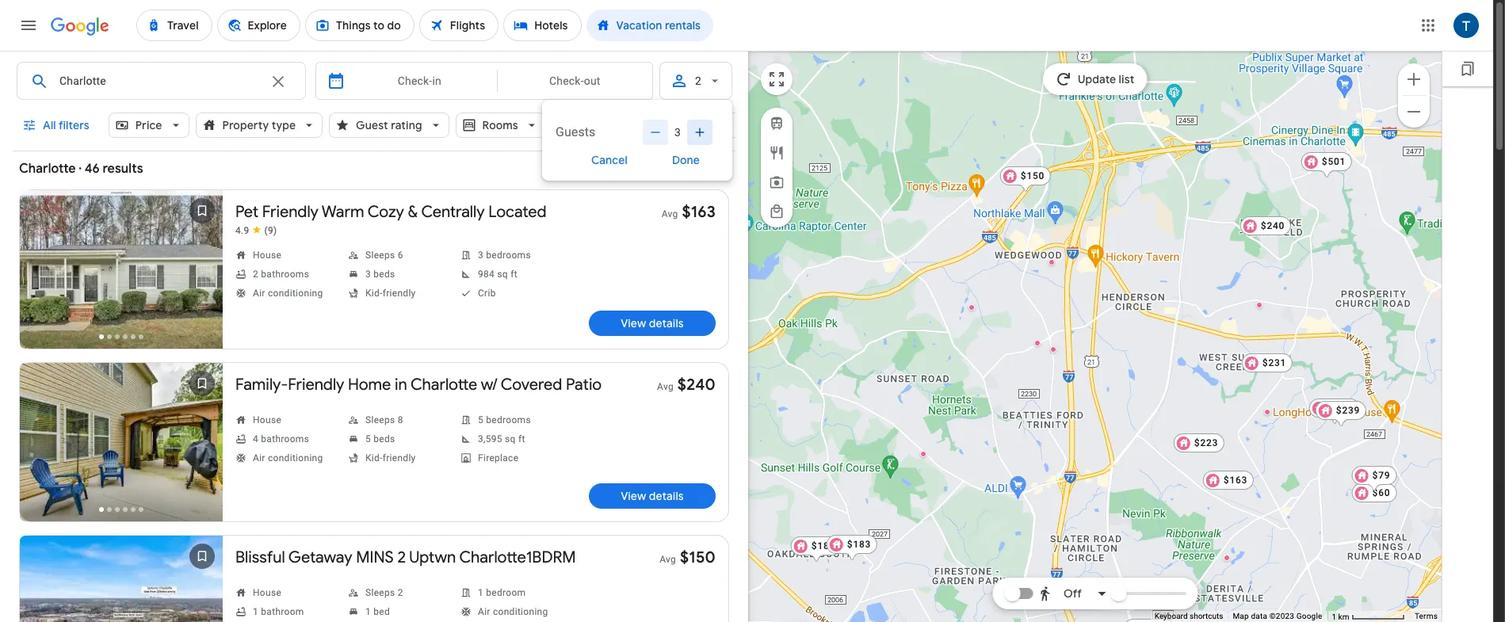 Task type: vqa. For each thing, say whether or not it's contained in the screenshot.
topmost View details link
yes



Task type: describe. For each thing, give the bounding box(es) containing it.
terms
[[1415, 612, 1438, 621]]

new modern home image
[[1050, 346, 1056, 352]]

$150 link
[[1000, 166, 1051, 193]]

luxury 2 bedroom minutes away from uptown image
[[1034, 340, 1041, 346]]

Check-out text field
[[509, 63, 640, 99]]

zoom in map image
[[1404, 69, 1423, 88]]

charlotte · 46 results
[[19, 161, 143, 177]]

by
[[717, 118, 730, 132]]

photos list for $163
[[20, 190, 223, 365]]

1 vertical spatial $240
[[678, 375, 716, 395]]

Check-in text field
[[355, 63, 484, 99]]

guests
[[556, 124, 596, 139]]

$223
[[1194, 437, 1218, 448]]

$176 link
[[1309, 398, 1360, 425]]

$185
[[811, 540, 836, 551]]

view details for first the view details button from the bottom
[[621, 489, 684, 503]]

filters
[[59, 118, 89, 132]]

type
[[272, 118, 296, 132]]

map region
[[612, 17, 1505, 622]]

$60 link
[[1352, 483, 1397, 502]]

amenities button
[[551, 113, 659, 138]]

4.9 out of 5 stars from 9 reviews image
[[235, 224, 277, 237]]

$501
[[1322, 156, 1346, 167]]

cozy 2 bedroom townhome in the heart of charlotte, nc image
[[1256, 302, 1263, 308]]

cozy cove on sugar creek a 2-bedroom dream home is located on an acre of land image
[[1264, 409, 1270, 415]]

1 km button
[[1327, 611, 1410, 622]]

rooms
[[482, 118, 518, 132]]

data
[[1251, 612, 1267, 621]]

0 vertical spatial $163
[[682, 202, 716, 222]]

$79 link
[[1352, 466, 1397, 493]]

property
[[222, 118, 269, 132]]

$183 link
[[826, 535, 878, 562]]

all
[[43, 118, 56, 132]]

2 details from the top
[[649, 489, 684, 503]]

learn more about these results image
[[701, 150, 739, 188]]

1 view details link from the top
[[589, 311, 716, 336]]

charlotte · 46
[[19, 161, 100, 177]]

keyboard shortcuts
[[1155, 612, 1223, 621]]

1
[[1332, 612, 1336, 621]]

guest rating
[[356, 118, 422, 132]]

property type
[[222, 118, 296, 132]]

$150 inside $150 link
[[1021, 170, 1045, 181]]

2 view details link from the top
[[589, 483, 716, 509]]

amazing  2 br/2 bath - no contact check-in image
[[1049, 259, 1055, 265]]

all filters
[[43, 118, 89, 132]]

shortcuts
[[1190, 612, 1223, 621]]

$176
[[1330, 402, 1354, 413]]

price
[[135, 118, 162, 132]]

photos list for $240
[[20, 363, 223, 537]]

$231
[[1262, 357, 1286, 368]]

all filters button
[[13, 113, 102, 138]]

zoom out map image
[[1404, 102, 1423, 121]]

your home in charlotte image
[[968, 304, 975, 310]]

$183
[[847, 539, 871, 550]]

view details for 2nd the view details button from the bottom
[[621, 316, 684, 330]]

off
[[1064, 586, 1082, 601]]

$163 inside map region
[[1223, 474, 1248, 485]]

update list button
[[1043, 63, 1147, 95]]

©2023
[[1269, 612, 1294, 621]]

2
[[695, 74, 701, 87]]

2 view details button from the top
[[589, 483, 716, 509]]

map
[[1233, 612, 1249, 621]]

off button
[[1035, 575, 1112, 613]]

photos list for $150
[[20, 536, 223, 622]]

sort by button
[[665, 113, 757, 138]]

sort
[[692, 118, 714, 132]]

done button
[[653, 141, 719, 179]]

$240 inside map region
[[1261, 220, 1285, 231]]

results
[[103, 161, 143, 177]]



Task type: locate. For each thing, give the bounding box(es) containing it.
2 vertical spatial avg
[[660, 554, 676, 565]]

guest
[[356, 118, 388, 132]]

1 details from the top
[[649, 316, 684, 330]]

amenities
[[578, 118, 632, 132]]

1 photos list from the top
[[20, 190, 223, 365]]

avg inside avg $163
[[661, 208, 678, 220]]

1 horizontal spatial $240
[[1261, 220, 1285, 231]]

price button
[[108, 113, 189, 138]]

0 vertical spatial view
[[621, 316, 646, 330]]

photos list
[[20, 190, 223, 365], [20, 363, 223, 537], [20, 536, 223, 622]]

0 vertical spatial $150
[[1021, 170, 1045, 181]]

0 horizontal spatial $150
[[680, 548, 716, 567]]

0 vertical spatial view details
[[621, 316, 684, 330]]

view details button up the avg $240
[[589, 311, 716, 336]]

avg $240
[[657, 375, 716, 395]]

view details link up avg $150
[[589, 483, 716, 509]]

0 horizontal spatial $163
[[682, 202, 716, 222]]

details up the avg $240
[[649, 316, 684, 330]]

0 vertical spatial $240
[[1261, 220, 1285, 231]]

rooms button
[[455, 113, 545, 138]]

view details
[[621, 316, 684, 330], [621, 489, 684, 503]]

update
[[1078, 72, 1116, 86]]

avg inside the avg $240
[[657, 381, 674, 392]]

avg
[[661, 208, 678, 220], [657, 381, 674, 392], [660, 554, 676, 565]]

2 view from the top
[[621, 489, 646, 503]]

1 vertical spatial details
[[649, 489, 684, 503]]

km
[[1338, 612, 1349, 621]]

1 vertical spatial view
[[621, 489, 646, 503]]

$223 link
[[1174, 433, 1225, 452]]

view details link up the avg $240
[[589, 311, 716, 336]]

1 view from the top
[[621, 316, 646, 330]]

view larger map image
[[767, 70, 786, 89]]

rating
[[391, 118, 422, 132]]

view details up avg $150
[[621, 489, 684, 503]]

avg for $150
[[660, 554, 676, 565]]

$240
[[1261, 220, 1285, 231], [678, 375, 716, 395]]

3
[[674, 126, 681, 139]]

2 photos list from the top
[[20, 363, 223, 537]]

map data ©2023 google
[[1233, 612, 1322, 621]]

$231 link
[[1242, 353, 1293, 372]]

view details up the avg $240
[[621, 316, 684, 330]]

list
[[1119, 72, 1135, 86]]

cancel button
[[572, 141, 647, 179]]

1 vertical spatial avg
[[657, 381, 674, 392]]

clear image
[[269, 72, 288, 91]]

main menu image
[[19, 16, 38, 35]]

keyboard
[[1155, 612, 1188, 621]]

google
[[1296, 612, 1322, 621]]

details up avg $150
[[649, 489, 684, 503]]

$79
[[1372, 470, 1390, 481]]

filters form
[[13, 51, 757, 622]]

0 vertical spatial details
[[649, 316, 684, 330]]

avg for $240
[[657, 381, 674, 392]]

2 button
[[659, 62, 732, 100]]

0 vertical spatial view details link
[[589, 311, 716, 336]]

0 horizontal spatial $240
[[678, 375, 716, 395]]

0 vertical spatial avg
[[661, 208, 678, 220]]

2 view details from the top
[[621, 489, 684, 503]]

4.9
[[235, 225, 249, 236]]

details
[[649, 316, 684, 330], [649, 489, 684, 503]]

$185 link
[[791, 536, 842, 563]]

avg $150
[[660, 548, 716, 567]]

***we will post availability as we near completion*** image
[[920, 451, 926, 457]]

1 vertical spatial view details button
[[589, 483, 716, 509]]

$163
[[682, 202, 716, 222], [1223, 474, 1248, 485]]

1 vertical spatial $163
[[1223, 474, 1248, 485]]

★hot tub in uptown w/ king bed  karaoke & games★ image
[[1224, 554, 1230, 561]]

$60
[[1372, 487, 1390, 498]]

view details button up avg $150
[[589, 483, 716, 509]]

1 horizontal spatial $150
[[1021, 170, 1045, 181]]

avg $163
[[661, 202, 716, 222]]

done
[[672, 153, 700, 167]]

1 view details button from the top
[[589, 311, 716, 336]]

terms link
[[1415, 612, 1438, 621]]

guest rating button
[[329, 113, 449, 138]]

1 view details from the top
[[621, 316, 684, 330]]

(9)
[[264, 225, 277, 236]]

$163 down $223 link
[[1223, 474, 1248, 485]]

1 vertical spatial $150
[[680, 548, 716, 567]]

$163 link
[[1203, 470, 1254, 489]]

3 photos list from the top
[[20, 536, 223, 622]]

update list
[[1078, 72, 1135, 86]]

sort by
[[692, 118, 730, 132]]

1 vertical spatial view details
[[621, 489, 684, 503]]

1 horizontal spatial $163
[[1223, 474, 1248, 485]]

0 vertical spatial view details button
[[589, 311, 716, 336]]

view details link
[[589, 311, 716, 336], [589, 483, 716, 509]]

keyboard shortcuts button
[[1155, 611, 1223, 622]]

$239
[[1336, 405, 1360, 416]]

view details button
[[589, 311, 716, 336], [589, 483, 716, 509]]

1 vertical spatial view details link
[[589, 483, 716, 509]]

avg for $163
[[661, 208, 678, 220]]

avg inside avg $150
[[660, 554, 676, 565]]

$150
[[1021, 170, 1045, 181], [680, 548, 716, 567]]

1 km
[[1332, 612, 1351, 621]]

cancel
[[591, 153, 628, 167]]

$239 link
[[1315, 401, 1367, 428]]

view
[[621, 316, 646, 330], [621, 489, 646, 503]]

property type button
[[195, 113, 323, 138]]

$163 down learn more about these results icon
[[682, 202, 716, 222]]

$501 link
[[1301, 152, 1352, 179]]

$240 link
[[1240, 216, 1291, 235]]



